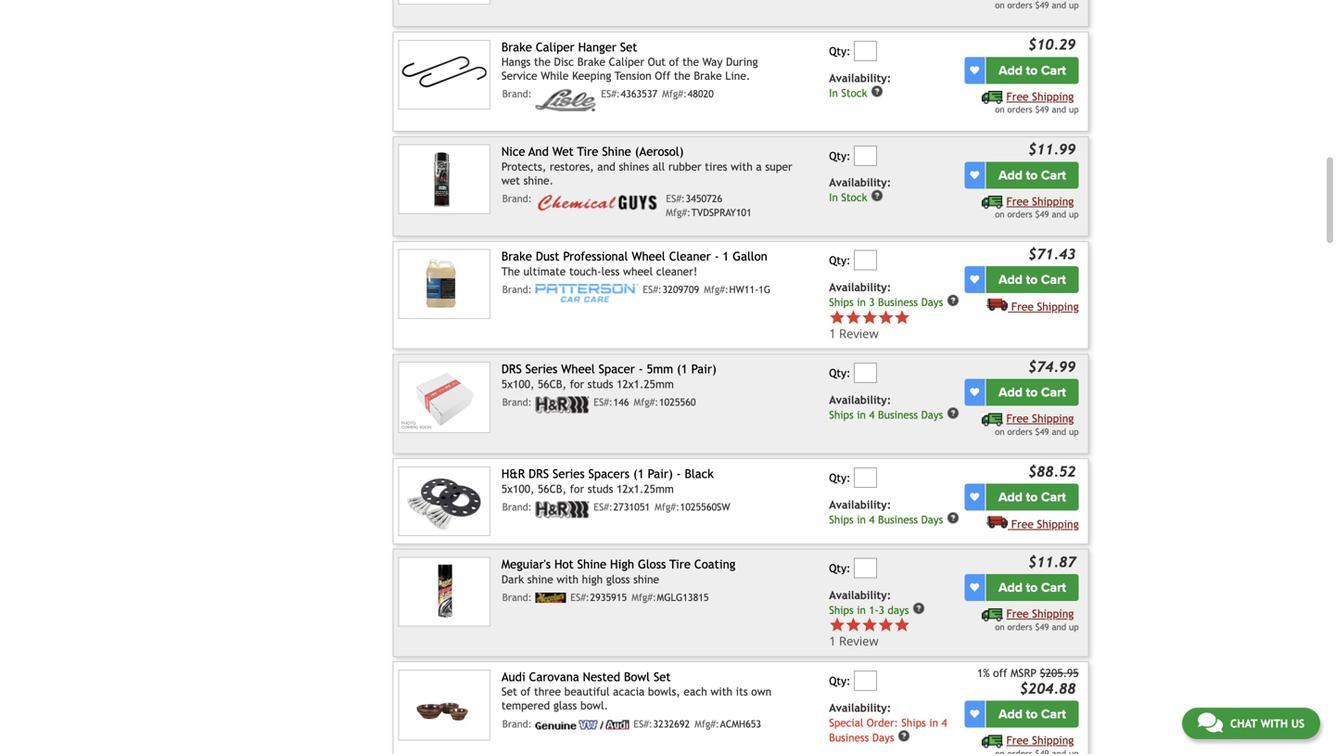 Task type: describe. For each thing, give the bounding box(es) containing it.
availability: ships in 3 business days
[[830, 281, 944, 309]]

h&r drs series spacers (1 pair) - black 5x100, 56cb, for studs 12x1.25mm
[[502, 467, 714, 495]]

availability: for 1% off msrp
[[830, 701, 892, 714]]

set inside brake caliper hanger set hangs the disc brake caliper out of the way during service while keeping tension off the brake line.
[[620, 40, 638, 54]]

brand: for $11.99
[[503, 193, 532, 205]]

restores,
[[550, 160, 594, 173]]

and for $74.99
[[1052, 427, 1067, 437]]

up for $11.87
[[1070, 622, 1079, 632]]

gallon
[[733, 249, 768, 264]]

free up msrp
[[1007, 607, 1029, 620]]

$49 for $10.29
[[1036, 105, 1050, 115]]

2 star image from the left
[[878, 617, 894, 633]]

5mm
[[647, 362, 674, 376]]

to for $10.29
[[1026, 62, 1038, 78]]

pair) inside h&r drs series spacers (1 pair) - black 5x100, 56cb, for studs 12x1.25mm
[[648, 467, 673, 481]]

shipping down $11.99
[[1033, 195, 1075, 208]]

less
[[602, 265, 620, 278]]

own
[[752, 685, 772, 698]]

acmh653
[[720, 718, 762, 730]]

review for $11.87
[[840, 633, 879, 649]]

es#2935915 - mglg13815 - meguiar's hot shine high gloss tire coating - dark shine with high gloss shine - meguiars - audi bmw volkswagen mercedes benz mini porsche image
[[398, 557, 491, 627]]

1025560
[[659, 396, 696, 408]]

add to wish list image for $71.43
[[971, 275, 980, 284]]

the left way
[[683, 55, 699, 68]]

qty: for $11.99
[[830, 149, 851, 162]]

spacers
[[589, 467, 630, 481]]

tires
[[705, 160, 728, 173]]

cart for $11.87
[[1042, 580, 1067, 596]]

free shipping for $71.43
[[1012, 300, 1079, 313]]

add to cart for $10.29
[[999, 62, 1067, 78]]

1g
[[759, 284, 771, 295]]

free down 1% off msrp $205.95 $204.88
[[1007, 734, 1029, 747]]

the up while
[[534, 55, 551, 68]]

brand: for $11.87
[[503, 592, 532, 603]]

chat
[[1231, 717, 1258, 730]]

free shipping image for $88.52
[[987, 515, 1009, 528]]

cart for $10.29
[[1042, 62, 1067, 78]]

free shipping image for $11.87
[[982, 608, 1004, 621]]

ships for question sign icon for $71.43
[[830, 296, 854, 309]]

stock for $10.29
[[842, 87, 868, 99]]

availability: in stock for $11.99
[[830, 176, 892, 204]]

es#3209709 - hw11-1g - brake dust professional wheel cleaner - 1 gallon - the ultimate touch-less wheel cleaner! - patterson car care - audi bmw volkswagen mercedes benz mini porsche image
[[398, 249, 491, 319]]

ships for question sign image associated with $88.52
[[830, 513, 854, 526]]

es#: for $11.99
[[666, 193, 685, 205]]

high
[[610, 557, 635, 571]]

es#: 2731051 mfg#: 1025560sw
[[594, 501, 731, 513]]

wheel
[[623, 265, 653, 278]]

add to cart button for $88.52
[[986, 484, 1079, 511]]

h&r drs series spacers (1 pair) - black link
[[502, 467, 714, 481]]

nested
[[583, 670, 621, 684]]

brand: for $74.99
[[503, 396, 532, 408]]

brake inside brake dust professional wheel cleaner - 1 gallon the ultimate touch-less wheel cleaner!
[[502, 249, 532, 264]]

$11.87
[[1029, 554, 1077, 570]]

shine.
[[524, 174, 554, 187]]

glass
[[554, 699, 577, 712]]

on for $11.99
[[996, 209, 1005, 220]]

7 add from the top
[[999, 706, 1023, 722]]

hw11-
[[730, 284, 759, 295]]

free shipping on orders $49 and up for $74.99
[[996, 412, 1079, 437]]

add to cart button for $10.29
[[986, 57, 1079, 84]]

brake up hangs
[[502, 40, 532, 54]]

question sign image for $10.29
[[871, 85, 884, 98]]

and for $11.87
[[1052, 622, 1067, 632]]

and
[[529, 144, 549, 159]]

line.
[[726, 69, 751, 82]]

of inside audi carovana nested bowl set set of three beautiful acacia bowls, each with its own tempered glass bowl.
[[521, 685, 531, 698]]

professional
[[563, 249, 628, 264]]

1 inside brake dust professional wheel cleaner - 1 gallon the ultimate touch-less wheel cleaner!
[[723, 249, 729, 264]]

us
[[1292, 717, 1305, 730]]

chemical guys - corporate logo image
[[535, 193, 662, 213]]

with inside audi carovana nested bowl set set of three beautiful acacia bowls, each with its own tempered glass bowl.
[[711, 685, 733, 698]]

add to cart button for $74.99
[[986, 379, 1079, 406]]

hangs
[[502, 55, 531, 68]]

days inside availability: ships in 3 business days
[[922, 296, 944, 309]]

cleaner
[[669, 249, 711, 264]]

$49 for $11.99
[[1036, 209, 1050, 220]]

hanger
[[578, 40, 617, 54]]

bowl
[[624, 670, 650, 684]]

ships for question sign icon to the middle
[[830, 409, 854, 421]]

order:
[[867, 717, 899, 729]]

146
[[614, 396, 629, 408]]

nice and wet tire shine (aerosol) link
[[502, 144, 684, 159]]

es#: 146 mfg#: 1025560
[[594, 396, 696, 408]]

out
[[648, 55, 666, 68]]

brake caliper hanger set link
[[502, 40, 638, 54]]

1 for $71.43
[[830, 325, 836, 342]]

tire inside nice and wet tire shine (aerosol) protects, restores, and shines all rubber tires with a super wet shine.
[[577, 144, 599, 159]]

meguiar's
[[502, 557, 551, 571]]

1 vertical spatial question sign image
[[947, 407, 960, 420]]

hot
[[555, 557, 574, 571]]

drs inside drs series wheel spacer - 5mm (1 pair) 5x100, 56cb, for studs 12x1.25mm
[[502, 362, 522, 376]]

to for $71.43
[[1026, 272, 1038, 288]]

free shipping on orders $49 and up for $11.99
[[996, 195, 1079, 220]]

with inside nice and wet tire shine (aerosol) protects, restores, and shines all rubber tires with a super wet shine.
[[731, 160, 753, 173]]

2 1 review link from the top
[[830, 325, 911, 342]]

each
[[684, 685, 708, 698]]

0 horizontal spatial caliper
[[536, 40, 575, 54]]

during
[[726, 55, 758, 68]]

orders for $11.87
[[1008, 622, 1033, 632]]

super
[[766, 160, 793, 173]]

qty: for $11.87
[[830, 562, 851, 575]]

question sign image for $88.52
[[947, 512, 960, 525]]

availability: inside availability: ships in 1-3 days
[[830, 589, 892, 602]]

high
[[582, 573, 603, 586]]

$10.29
[[1029, 36, 1077, 53]]

tension
[[615, 69, 652, 82]]

shine inside nice and wet tire shine (aerosol) protects, restores, and shines all rubber tires with a super wet shine.
[[602, 144, 632, 159]]

4 for $74.99
[[870, 409, 875, 421]]

coating
[[695, 557, 736, 571]]

7 qty: from the top
[[830, 674, 851, 687]]

patterson car care - corporate logo image
[[535, 284, 638, 302]]

shipping down $10.29
[[1033, 90, 1075, 103]]

mglg13815
[[657, 592, 709, 603]]

$204.88
[[1020, 680, 1077, 697]]

dark
[[502, 573, 524, 586]]

drs series wheel spacer - 5mm (1 pair) link
[[502, 362, 717, 376]]

its
[[736, 685, 748, 698]]

5x100, for drs
[[502, 377, 535, 390]]

4 for $88.52
[[870, 513, 875, 526]]

3450726
[[686, 193, 723, 205]]

shipping down $11.87
[[1033, 607, 1075, 620]]

free down $10.29
[[1007, 90, 1029, 103]]

es#: left 3232692
[[634, 718, 653, 730]]

chat with us link
[[1183, 708, 1321, 739]]

for for wheel
[[570, 377, 585, 390]]

add to wish list image for $10.29
[[971, 66, 980, 75]]

2 shine from the left
[[634, 573, 660, 586]]

es#: 2935915 mfg#: mglg13815
[[571, 592, 709, 603]]

(aerosol)
[[635, 144, 684, 159]]

free up $11.87
[[1012, 518, 1034, 531]]

availability: for $10.29
[[830, 71, 892, 84]]

2731051
[[614, 501, 650, 513]]

1 star image from the left
[[846, 617, 862, 633]]

4 inside 'availability: special order: ships in 4 business days'
[[942, 717, 948, 729]]

free shipping image for $10.29
[[982, 91, 1004, 104]]

beautiful
[[565, 685, 610, 698]]

3 star image from the left
[[894, 617, 911, 633]]

1 review for $11.87
[[830, 633, 879, 649]]

while
[[541, 69, 569, 82]]

$71.43
[[1029, 246, 1077, 263]]

shipping up $11.87
[[1038, 518, 1079, 531]]

12x1.25mm for -
[[617, 377, 674, 390]]

to for $11.87
[[1026, 580, 1038, 596]]

3 1 review link from the top
[[830, 617, 962, 649]]

orders for $10.29
[[1008, 105, 1033, 115]]

black
[[685, 467, 714, 481]]

add for $88.52
[[999, 489, 1023, 505]]

availability: ships in 4 business days for $74.99
[[830, 393, 944, 421]]

1 for $11.87
[[830, 633, 836, 649]]

$74.99
[[1029, 359, 1077, 375]]

(1 inside h&r drs series spacers (1 pair) - black 5x100, 56cb, for studs 12x1.25mm
[[634, 467, 644, 481]]

brake down way
[[694, 69, 722, 82]]

cleaner!
[[657, 265, 698, 278]]

and for $11.99
[[1052, 209, 1067, 220]]

in for question sign image associated with $88.52
[[857, 513, 866, 526]]

1 review for $71.43
[[830, 325, 879, 342]]

3232692
[[654, 718, 690, 730]]

mfg#: left acmh653
[[695, 718, 720, 730]]

series inside drs series wheel spacer - 5mm (1 pair) 5x100, 56cb, for studs 12x1.25mm
[[526, 362, 558, 376]]

add to wish list image for $88.52
[[971, 493, 980, 502]]

- inside h&r drs series spacers (1 pair) - black 5x100, 56cb, for studs 12x1.25mm
[[677, 467, 681, 481]]

for for series
[[570, 482, 585, 495]]

1 shine from the left
[[528, 573, 554, 586]]

1 vertical spatial set
[[654, 670, 671, 684]]

availability: special order: ships in 4 business days
[[830, 701, 948, 744]]

free down $71.43
[[1012, 300, 1034, 313]]

add to cart for $74.99
[[999, 385, 1067, 400]]

a
[[756, 160, 762, 173]]

protects,
[[502, 160, 547, 173]]

days
[[888, 604, 910, 617]]

shipping down $204.88
[[1033, 734, 1075, 747]]

es#: 3450726 mfg#: tvdspray101
[[666, 193, 752, 219]]

the right off
[[674, 69, 691, 82]]

$11.99
[[1029, 141, 1077, 158]]

service
[[502, 69, 538, 82]]

wet
[[502, 174, 520, 187]]

way
[[703, 55, 723, 68]]

audi carovana nested bowl set set of three beautiful acacia bowls, each with its own tempered glass bowl.
[[502, 670, 772, 712]]

brand: for $10.29
[[503, 88, 532, 100]]

7 add to cart from the top
[[999, 706, 1067, 722]]

es#4363537 - 48020 - brake caliper hanger set - hangs the disc brake caliper out of the way during service while keeping tension off the brake line. - lisle - audi bmw volkswagen mercedes benz mini porsche image
[[398, 40, 491, 109]]

es#: down h&r drs series spacers (1 pair) - black 5x100, 56cb, for studs 12x1.25mm
[[594, 501, 613, 513]]

add to cart for $11.99
[[999, 167, 1067, 183]]

4363537
[[621, 88, 658, 100]]

2 h&r - corporate logo image from the top
[[535, 501, 589, 518]]



Task type: locate. For each thing, give the bounding box(es) containing it.
1 vertical spatial free shipping
[[1012, 518, 1079, 531]]

0 vertical spatial 1 review
[[830, 325, 879, 342]]

add to cart for $88.52
[[999, 489, 1067, 505]]

free shipping down $204.88
[[1007, 734, 1075, 747]]

to down $11.87
[[1026, 580, 1038, 596]]

pair)
[[692, 362, 717, 376], [648, 467, 673, 481]]

set up bowls,
[[654, 670, 671, 684]]

caliper up tension
[[609, 55, 645, 68]]

touch-
[[570, 265, 602, 278]]

add to cart down $11.99
[[999, 167, 1067, 183]]

3 to from the top
[[1026, 272, 1038, 288]]

to for $11.99
[[1026, 167, 1038, 183]]

in inside availability: ships in 1-3 days
[[857, 604, 866, 617]]

qty: for $10.29
[[830, 44, 851, 57]]

tire right gloss at left
[[670, 557, 691, 571]]

add to cart for $71.43
[[999, 272, 1067, 288]]

add to cart button down $74.99
[[986, 379, 1079, 406]]

3 add from the top
[[999, 272, 1023, 288]]

add to cart button down $204.88
[[986, 701, 1079, 728]]

4 brand: from the top
[[503, 396, 532, 408]]

cart down $11.99
[[1042, 167, 1067, 183]]

mfg#: right the "146"
[[634, 396, 659, 408]]

1 vertical spatial series
[[553, 467, 585, 481]]

1 5x100, from the top
[[502, 377, 535, 390]]

comments image
[[1198, 712, 1223, 734]]

in for question sign icon for $71.43
[[857, 296, 866, 309]]

0 vertical spatial 56cb,
[[538, 377, 567, 390]]

$49 for $74.99
[[1036, 427, 1050, 437]]

56cb, inside drs series wheel spacer - 5mm (1 pair) 5x100, 56cb, for studs 12x1.25mm
[[538, 377, 567, 390]]

1 vertical spatial availability: ships in 4 business days
[[830, 498, 944, 526]]

mfg#: for $11.99
[[666, 207, 691, 219]]

ships inside availability: ships in 3 business days
[[830, 296, 854, 309]]

5 cart from the top
[[1042, 489, 1067, 505]]

cart down $88.52
[[1042, 489, 1067, 505]]

1 add to wish list image from the top
[[971, 493, 980, 502]]

1 vertical spatial free shipping image
[[982, 196, 1004, 209]]

h&r - corporate logo image
[[535, 396, 589, 413], [535, 501, 589, 518]]

48020
[[688, 88, 714, 100]]

qty: for $74.99
[[830, 367, 851, 380]]

es#: for $71.43
[[643, 284, 662, 295]]

to down $204.88
[[1026, 706, 1038, 722]]

cart
[[1042, 62, 1067, 78], [1042, 167, 1067, 183], [1042, 272, 1067, 288], [1042, 385, 1067, 400], [1042, 489, 1067, 505], [1042, 580, 1067, 596], [1042, 706, 1067, 722]]

5x100, inside h&r drs series spacers (1 pair) - black 5x100, 56cb, for studs 12x1.25mm
[[502, 482, 535, 495]]

free shipping on orders $49 and up up $71.43
[[996, 195, 1079, 220]]

1 up from the top
[[1070, 105, 1079, 115]]

studs inside h&r drs series spacers (1 pair) - black 5x100, 56cb, for studs 12x1.25mm
[[588, 482, 614, 495]]

2 vertical spatial set
[[502, 685, 518, 698]]

audi carovana nested bowl set link
[[502, 670, 671, 684]]

2 cart from the top
[[1042, 167, 1067, 183]]

to down $10.29
[[1026, 62, 1038, 78]]

1 free shipping image from the top
[[982, 91, 1004, 104]]

acacia
[[613, 685, 645, 698]]

add to cart button for $71.43
[[986, 266, 1079, 293]]

free shipping down $71.43
[[1012, 300, 1079, 313]]

keeping
[[572, 69, 612, 82]]

1 vertical spatial shine
[[578, 557, 607, 571]]

12x1.25mm inside drs series wheel spacer - 5mm (1 pair) 5x100, 56cb, for studs 12x1.25mm
[[617, 377, 674, 390]]

1 vertical spatial stock
[[842, 191, 868, 204]]

1 stock from the top
[[842, 87, 868, 99]]

56cb, down h&r drs series spacers (1 pair) - black link
[[538, 482, 567, 495]]

6 to from the top
[[1026, 580, 1038, 596]]

up for $74.99
[[1070, 427, 1079, 437]]

cart down $74.99
[[1042, 385, 1067, 400]]

1 add to cart button from the top
[[986, 57, 1079, 84]]

to down $74.99
[[1026, 385, 1038, 400]]

add for $74.99
[[999, 385, 1023, 400]]

in inside 'availability: special order: ships in 4 business days'
[[930, 717, 939, 729]]

1 availability: from the top
[[830, 71, 892, 84]]

1 vertical spatial add to wish list image
[[971, 583, 980, 592]]

nice
[[502, 144, 526, 159]]

12x1.25mm inside h&r drs series spacers (1 pair) - black 5x100, 56cb, for studs 12x1.25mm
[[617, 482, 674, 495]]

tvdspray101
[[692, 207, 752, 219]]

cart for $71.43
[[1042, 272, 1067, 288]]

2 vertical spatial question sign image
[[913, 602, 926, 615]]

es#: for $74.99
[[594, 396, 613, 408]]

stock
[[842, 87, 868, 99], [842, 191, 868, 204]]

4 up from the top
[[1070, 622, 1079, 632]]

for inside drs series wheel spacer - 5mm (1 pair) 5x100, 56cb, for studs 12x1.25mm
[[570, 377, 585, 390]]

1% off msrp $205.95 $204.88
[[978, 666, 1079, 697]]

add for $10.29
[[999, 62, 1023, 78]]

days
[[922, 296, 944, 309], [922, 409, 944, 421], [922, 513, 944, 526], [873, 732, 895, 744]]

ships for $11.87's question sign icon
[[830, 604, 854, 617]]

4 orders from the top
[[1008, 622, 1033, 632]]

cart for $74.99
[[1042, 385, 1067, 400]]

0 vertical spatial shine
[[602, 144, 632, 159]]

orders for $11.99
[[1008, 209, 1033, 220]]

6 add to cart button from the top
[[986, 574, 1079, 601]]

5 add to cart from the top
[[999, 489, 1067, 505]]

add to cart button for $11.87
[[986, 574, 1079, 601]]

2 1 review from the top
[[830, 633, 879, 649]]

up for $10.29
[[1070, 105, 1079, 115]]

$49 for $11.87
[[1036, 622, 1050, 632]]

drs series wheel spacer - 5mm (1 pair) 5x100, 56cb, for studs 12x1.25mm
[[502, 362, 717, 390]]

1 vertical spatial of
[[521, 685, 531, 698]]

6 availability: from the top
[[830, 589, 892, 602]]

0 vertical spatial caliper
[[536, 40, 575, 54]]

12x1.25mm for (1
[[617, 482, 674, 495]]

0 vertical spatial studs
[[588, 377, 614, 390]]

mfg#: inside es#: 3450726 mfg#: tvdspray101
[[666, 207, 691, 219]]

orders up msrp
[[1008, 622, 1033, 632]]

question sign image
[[947, 294, 960, 307], [947, 407, 960, 420], [913, 602, 926, 615]]

add to wish list image for $74.99
[[971, 388, 980, 397]]

the
[[502, 265, 520, 278]]

es#: inside es#: 3450726 mfg#: tvdspray101
[[666, 193, 685, 205]]

1 1 review from the top
[[830, 325, 879, 342]]

3 cart from the top
[[1042, 272, 1067, 288]]

0 vertical spatial 5x100,
[[502, 377, 535, 390]]

7 brand: from the top
[[503, 718, 532, 730]]

cart for $11.99
[[1042, 167, 1067, 183]]

on for $10.29
[[996, 105, 1005, 115]]

of right out on the top left
[[669, 55, 680, 68]]

5 add to cart button from the top
[[986, 484, 1079, 511]]

gloss
[[638, 557, 666, 571]]

shines
[[619, 160, 650, 173]]

with
[[731, 160, 753, 173], [557, 573, 579, 586], [711, 685, 733, 698], [1261, 717, 1289, 730]]

question sign image
[[871, 85, 884, 98], [871, 189, 884, 202], [947, 512, 960, 525], [898, 730, 911, 743]]

6 add to cart from the top
[[999, 580, 1067, 596]]

1 vertical spatial tire
[[670, 557, 691, 571]]

6 add from the top
[[999, 580, 1023, 596]]

wheel inside brake dust professional wheel cleaner - 1 gallon the ultimate touch-less wheel cleaner!
[[632, 249, 666, 264]]

meguiar's hot shine high gloss tire coating link
[[502, 557, 736, 571]]

add to wish list image for $11.87
[[971, 583, 980, 592]]

availability:
[[830, 71, 892, 84], [830, 176, 892, 189], [830, 281, 892, 294], [830, 393, 892, 406], [830, 498, 892, 511], [830, 589, 892, 602], [830, 701, 892, 714]]

up up "$205.95"
[[1070, 622, 1079, 632]]

1 vertical spatial 4
[[870, 513, 875, 526]]

drs inside h&r drs series spacers (1 pair) - black 5x100, 56cb, for studs 12x1.25mm
[[529, 467, 549, 481]]

availability: in stock for $10.29
[[830, 71, 892, 99]]

0 vertical spatial tire
[[577, 144, 599, 159]]

56cb, down drs series wheel spacer - 5mm (1 pair) link
[[538, 377, 567, 390]]

1 horizontal spatial tire
[[670, 557, 691, 571]]

2 vertical spatial -
[[677, 467, 681, 481]]

0 vertical spatial pair)
[[692, 362, 717, 376]]

wheel
[[632, 249, 666, 264], [561, 362, 595, 376]]

brake dust professional wheel cleaner - 1 gallon the ultimate touch-less wheel cleaner!
[[502, 249, 768, 278]]

2 vertical spatial add to wish list image
[[971, 710, 980, 719]]

1 on from the top
[[996, 105, 1005, 115]]

brake up keeping
[[578, 55, 606, 68]]

of up tempered
[[521, 685, 531, 698]]

ships inside 'availability: special order: ships in 4 business days'
[[902, 717, 927, 729]]

1 56cb, from the top
[[538, 377, 567, 390]]

1 left gallon
[[723, 249, 729, 264]]

add to cart down $88.52
[[999, 489, 1067, 505]]

star image
[[846, 617, 862, 633], [878, 617, 894, 633], [894, 617, 911, 633]]

1 horizontal spatial set
[[620, 40, 638, 54]]

3 qty: from the top
[[830, 254, 851, 267]]

1 h&r - corporate logo image from the top
[[535, 396, 589, 413]]

3 availability: from the top
[[830, 281, 892, 294]]

2 add to wish list image from the top
[[971, 583, 980, 592]]

availability: inside availability: ships in 3 business days
[[830, 281, 892, 294]]

add to cart down $71.43
[[999, 272, 1067, 288]]

7 to from the top
[[1026, 706, 1038, 722]]

for inside h&r drs series spacers (1 pair) - black 5x100, 56cb, for studs 12x1.25mm
[[570, 482, 585, 495]]

brand:
[[503, 88, 532, 100], [503, 193, 532, 205], [503, 284, 532, 295], [503, 396, 532, 408], [503, 501, 532, 513], [503, 592, 532, 603], [503, 718, 532, 730]]

2 vertical spatial free shipping
[[1007, 734, 1075, 747]]

2 orders from the top
[[1008, 209, 1033, 220]]

free shipping on orders $49 and up for $10.29
[[996, 90, 1079, 115]]

the
[[534, 55, 551, 68], [683, 55, 699, 68], [674, 69, 691, 82]]

4 on from the top
[[996, 622, 1005, 632]]

3 brand: from the top
[[503, 284, 532, 295]]

2 add to cart button from the top
[[986, 162, 1079, 189]]

es#: for $11.87
[[571, 592, 590, 603]]

mfg#: for $10.29
[[663, 88, 687, 100]]

3209709
[[663, 284, 700, 295]]

1 vertical spatial studs
[[588, 482, 614, 495]]

up up $88.52
[[1070, 427, 1079, 437]]

1
[[723, 249, 729, 264], [830, 325, 836, 342], [830, 633, 836, 649]]

0 horizontal spatial -
[[639, 362, 643, 376]]

1 vertical spatial 1
[[830, 325, 836, 342]]

shine
[[528, 573, 554, 586], [634, 573, 660, 586]]

2 availability: in stock from the top
[[830, 176, 892, 204]]

orders up $88.52
[[1008, 427, 1033, 437]]

to down $88.52
[[1026, 489, 1038, 505]]

(1 right spacers
[[634, 467, 644, 481]]

1 horizontal spatial caliper
[[609, 55, 645, 68]]

pair) up es#: 2731051 mfg#: 1025560sw
[[648, 467, 673, 481]]

cart for $88.52
[[1042, 489, 1067, 505]]

add to cart button down $11.99
[[986, 162, 1079, 189]]

availability: inside 'availability: special order: ships in 4 business days'
[[830, 701, 892, 714]]

0 vertical spatial of
[[669, 55, 680, 68]]

5x100, up h&r
[[502, 377, 535, 390]]

0 vertical spatial for
[[570, 377, 585, 390]]

of
[[669, 55, 680, 68], [521, 685, 531, 698]]

4 free shipping on orders $49 and up from the top
[[996, 607, 1079, 632]]

1 vertical spatial review
[[840, 633, 879, 649]]

$205.95
[[1040, 666, 1079, 679]]

pair) inside drs series wheel spacer - 5mm (1 pair) 5x100, 56cb, for studs 12x1.25mm
[[692, 362, 717, 376]]

orders up $71.43
[[1008, 209, 1033, 220]]

qty: for $88.52
[[830, 471, 851, 484]]

- left 5mm
[[639, 362, 643, 376]]

5 qty: from the top
[[830, 471, 851, 484]]

2 add to wish list image from the top
[[971, 170, 980, 180]]

on
[[996, 105, 1005, 115], [996, 209, 1005, 220], [996, 427, 1005, 437], [996, 622, 1005, 632]]

0 vertical spatial series
[[526, 362, 558, 376]]

4 qty: from the top
[[830, 367, 851, 380]]

free shipping on orders $49 and up up $88.52
[[996, 412, 1079, 437]]

tire inside meguiar's hot shine high gloss tire coating dark shine with high gloss shine
[[670, 557, 691, 571]]

3 add to wish list image from the top
[[971, 710, 980, 719]]

0 vertical spatial wheel
[[632, 249, 666, 264]]

1 review down the 1-
[[830, 633, 879, 649]]

1 vertical spatial 1 review
[[830, 633, 879, 649]]

with inside 'link'
[[1261, 717, 1289, 730]]

0 vertical spatial 3
[[870, 296, 875, 309]]

studs inside drs series wheel spacer - 5mm (1 pair) 5x100, 56cb, for studs 12x1.25mm
[[588, 377, 614, 390]]

es#2731051 - 1025560sw - h&r drs series spacers (1 pair) - black - 5x100, 56cb, for studs 12x1.25mm - h&r - image
[[398, 467, 491, 536]]

3 $49 from the top
[[1036, 427, 1050, 437]]

shipping down $71.43
[[1038, 300, 1079, 313]]

2 for from the top
[[570, 482, 585, 495]]

to for $74.99
[[1026, 385, 1038, 400]]

0 vertical spatial in
[[830, 87, 838, 99]]

1 vertical spatial caliper
[[609, 55, 645, 68]]

$49 up $71.43
[[1036, 209, 1050, 220]]

in inside availability: ships in 3 business days
[[857, 296, 866, 309]]

1%
[[978, 666, 990, 679]]

in for $11.87's question sign icon
[[857, 604, 866, 617]]

0 horizontal spatial set
[[502, 685, 518, 698]]

1 free shipping on orders $49 and up from the top
[[996, 90, 1079, 115]]

2 review from the top
[[840, 633, 879, 649]]

1 vertical spatial h&r - corporate logo image
[[535, 501, 589, 518]]

1 for from the top
[[570, 377, 585, 390]]

1 12x1.25mm from the top
[[617, 377, 674, 390]]

1 vertical spatial pair)
[[648, 467, 673, 481]]

$88.52
[[1029, 463, 1077, 480]]

meguiar's hot shine high gloss tire coating dark shine with high gloss shine
[[502, 557, 736, 586]]

1 vertical spatial drs
[[529, 467, 549, 481]]

5x100, down h&r
[[502, 482, 535, 495]]

3 inside availability: ships in 3 business days
[[870, 296, 875, 309]]

tire
[[577, 144, 599, 159], [670, 557, 691, 571]]

on for $74.99
[[996, 427, 1005, 437]]

business
[[878, 296, 918, 309], [878, 409, 918, 421], [878, 513, 918, 526], [830, 732, 870, 744]]

0 vertical spatial 1
[[723, 249, 729, 264]]

add to wish list image
[[971, 66, 980, 75], [971, 170, 980, 180], [971, 275, 980, 284], [971, 388, 980, 397]]

1 vertical spatial 56cb,
[[538, 482, 567, 495]]

2 in from the top
[[830, 191, 838, 204]]

6 cart from the top
[[1042, 580, 1067, 596]]

business inside 'availability: special order: ships in 4 business days'
[[830, 732, 870, 744]]

1 vertical spatial for
[[570, 482, 585, 495]]

1 vertical spatial 3
[[879, 604, 885, 617]]

0 horizontal spatial 3
[[870, 296, 875, 309]]

to down $71.43
[[1026, 272, 1038, 288]]

three
[[534, 685, 561, 698]]

free shipping
[[1012, 300, 1079, 313], [1012, 518, 1079, 531], [1007, 734, 1075, 747]]

free shipping on orders $49 and up for $11.87
[[996, 607, 1079, 632]]

1 horizontal spatial of
[[669, 55, 680, 68]]

brand: down tempered
[[503, 718, 532, 730]]

1025560sw
[[680, 501, 731, 513]]

orders for $74.99
[[1008, 427, 1033, 437]]

1 brand: from the top
[[503, 88, 532, 100]]

None text field
[[854, 250, 878, 271], [854, 558, 878, 578], [854, 250, 878, 271], [854, 558, 878, 578]]

1 vertical spatial wheel
[[561, 362, 595, 376]]

1 vertical spatial (1
[[634, 467, 644, 481]]

7 add to cart button from the top
[[986, 701, 1079, 728]]

lisle - corporate logo image
[[535, 88, 597, 111]]

1 add to wish list image from the top
[[971, 66, 980, 75]]

add to cart for $11.87
[[999, 580, 1067, 596]]

h&r - corporate logo image down drs series wheel spacer - 5mm (1 pair) 5x100, 56cb, for studs 12x1.25mm
[[535, 396, 589, 413]]

add to wish list image for $11.99
[[971, 170, 980, 180]]

and up $11.99
[[1052, 105, 1067, 115]]

0 vertical spatial question sign image
[[947, 294, 960, 307]]

1 studs from the top
[[588, 377, 614, 390]]

free down $11.99
[[1007, 195, 1029, 208]]

1 $49 from the top
[[1036, 105, 1050, 115]]

- inside brake dust professional wheel cleaner - 1 gallon the ultimate touch-less wheel cleaner!
[[715, 249, 719, 264]]

1 review from the top
[[840, 325, 879, 342]]

all
[[653, 160, 665, 173]]

6 brand: from the top
[[503, 592, 532, 603]]

56cb, for drs
[[538, 482, 567, 495]]

0 horizontal spatial drs
[[502, 362, 522, 376]]

brand: down h&r
[[503, 501, 532, 513]]

5x100, inside drs series wheel spacer - 5mm (1 pair) 5x100, 56cb, for studs 12x1.25mm
[[502, 377, 535, 390]]

caliper
[[536, 40, 575, 54], [609, 55, 645, 68]]

5 brand: from the top
[[503, 501, 532, 513]]

7 cart from the top
[[1042, 706, 1067, 722]]

0 horizontal spatial (1
[[634, 467, 644, 481]]

add to cart button down $10.29
[[986, 57, 1079, 84]]

brand: up h&r
[[503, 396, 532, 408]]

es#3232692 - acmh653 - audi carovana nested bowl set - set of three beautiful acacia bowls, each with its own tempered glass bowl. - genuine volkswagen audi - audi bmw volkswagen mercedes benz mini porsche image
[[398, 670, 491, 741]]

es#: down keeping
[[601, 88, 621, 100]]

spacer
[[599, 362, 635, 376]]

caliper up disc at top
[[536, 40, 575, 54]]

with left its
[[711, 685, 733, 698]]

cart down $204.88
[[1042, 706, 1067, 722]]

1 vertical spatial in
[[830, 191, 838, 204]]

availability: for $88.52
[[830, 498, 892, 511]]

3 on from the top
[[996, 427, 1005, 437]]

free shipping image
[[982, 91, 1004, 104], [982, 196, 1004, 209], [982, 413, 1004, 426]]

add to cart button down $11.87
[[986, 574, 1079, 601]]

studs for spacer
[[588, 377, 614, 390]]

shine down meguiar's on the left bottom of the page
[[528, 573, 554, 586]]

add to cart button down $71.43
[[986, 266, 1079, 293]]

3 add to cart from the top
[[999, 272, 1067, 288]]

question sign image for $71.43
[[947, 294, 960, 307]]

2 free shipping image from the top
[[982, 196, 1004, 209]]

1 review link
[[830, 309, 962, 342], [830, 325, 911, 342], [830, 617, 962, 649], [830, 633, 911, 649]]

wheel inside drs series wheel spacer - 5mm (1 pair) 5x100, 56cb, for studs 12x1.25mm
[[561, 362, 595, 376]]

mfg#: for $74.99
[[634, 396, 659, 408]]

meguiars - corporate logo image
[[535, 593, 566, 603]]

brand: for $71.43
[[503, 284, 532, 295]]

in for $10.29
[[830, 87, 838, 99]]

2 horizontal spatial set
[[654, 670, 671, 684]]

free shipping image for $74.99
[[982, 413, 1004, 426]]

mfg#: right 2731051
[[655, 501, 680, 513]]

56cb,
[[538, 377, 567, 390], [538, 482, 567, 495]]

0 vertical spatial free shipping
[[1012, 300, 1079, 313]]

12x1.25mm up 2731051
[[617, 482, 674, 495]]

cart down $10.29
[[1042, 62, 1067, 78]]

mfg#: for $11.87
[[632, 592, 657, 603]]

1 horizontal spatial (1
[[677, 362, 688, 376]]

0 horizontal spatial wheel
[[561, 362, 595, 376]]

mfg#: left the hw11-
[[704, 284, 729, 295]]

0 vertical spatial stock
[[842, 87, 868, 99]]

1 horizontal spatial -
[[677, 467, 681, 481]]

on for $11.87
[[996, 622, 1005, 632]]

4 1 review link from the top
[[830, 633, 911, 649]]

studs for spacers
[[588, 482, 614, 495]]

1 vertical spatial -
[[639, 362, 643, 376]]

0 vertical spatial drs
[[502, 362, 522, 376]]

brand: down the
[[503, 284, 532, 295]]

es#: 3209709 mfg#: hw11-1g
[[643, 284, 771, 295]]

ships
[[830, 296, 854, 309], [830, 409, 854, 421], [830, 513, 854, 526], [830, 604, 854, 617], [902, 717, 927, 729]]

genuine volkswagen audi - corporate logo image
[[535, 720, 629, 729]]

ultimate
[[524, 265, 566, 278]]

pair) up '1025560'
[[692, 362, 717, 376]]

business inside availability: ships in 3 business days
[[878, 296, 918, 309]]

es#: for $10.29
[[601, 88, 621, 100]]

0 vertical spatial availability: ships in 4 business days
[[830, 393, 944, 421]]

and down nice and wet tire shine (aerosol) link
[[598, 160, 616, 173]]

2 horizontal spatial -
[[715, 249, 719, 264]]

brand: down dark
[[503, 592, 532, 603]]

1 availability: in stock from the top
[[830, 71, 892, 99]]

add to wish list image
[[971, 493, 980, 502], [971, 583, 980, 592], [971, 710, 980, 719]]

tempered
[[502, 699, 550, 712]]

brand: down wet
[[503, 193, 532, 205]]

2 free shipping on orders $49 and up from the top
[[996, 195, 1079, 220]]

2 availability: from the top
[[830, 176, 892, 189]]

shipping down $74.99
[[1033, 412, 1075, 425]]

0 horizontal spatial of
[[521, 685, 531, 698]]

for down h&r drs series spacers (1 pair) - black link
[[570, 482, 585, 495]]

with left a
[[731, 160, 753, 173]]

4 to from the top
[[1026, 385, 1038, 400]]

ships inside availability: ships in 1-3 days
[[830, 604, 854, 617]]

4 availability: from the top
[[830, 393, 892, 406]]

and up $71.43
[[1052, 209, 1067, 220]]

es#: left the "146"
[[594, 396, 613, 408]]

4 add to cart from the top
[[999, 385, 1067, 400]]

question sign image for $11.87
[[913, 602, 926, 615]]

and for $10.29
[[1052, 105, 1067, 115]]

0 vertical spatial 12x1.25mm
[[617, 377, 674, 390]]

series
[[526, 362, 558, 376], [553, 467, 585, 481]]

brake up the
[[502, 249, 532, 264]]

es#: 3232692 mfg#: acmh653
[[634, 718, 762, 730]]

0 vertical spatial availability: in stock
[[830, 71, 892, 99]]

12x1.25mm up es#: 146 mfg#: 1025560 on the bottom
[[617, 377, 674, 390]]

es#: down high
[[571, 592, 590, 603]]

with inside meguiar's hot shine high gloss tire coating dark shine with high gloss shine
[[557, 573, 579, 586]]

for down drs series wheel spacer - 5mm (1 pair) link
[[570, 377, 585, 390]]

0 vertical spatial -
[[715, 249, 719, 264]]

wet
[[553, 144, 574, 159]]

2 add to cart from the top
[[999, 167, 1067, 183]]

bowl.
[[581, 699, 609, 712]]

availability: for $11.99
[[830, 176, 892, 189]]

1 horizontal spatial 3
[[879, 604, 885, 617]]

add to cart button down $88.52
[[986, 484, 1079, 511]]

in for $11.99
[[830, 191, 838, 204]]

free shipping for $88.52
[[1012, 518, 1079, 531]]

dust
[[536, 249, 560, 264]]

series left spacers
[[553, 467, 585, 481]]

1 in from the top
[[830, 87, 838, 99]]

6 qty: from the top
[[830, 562, 851, 575]]

1 vertical spatial availability: in stock
[[830, 176, 892, 204]]

1 vertical spatial 5x100,
[[502, 482, 535, 495]]

2 12x1.25mm from the top
[[617, 482, 674, 495]]

0 vertical spatial review
[[840, 325, 879, 342]]

56cb, inside h&r drs series spacers (1 pair) - black 5x100, 56cb, for studs 12x1.25mm
[[538, 482, 567, 495]]

es#3450726 - tvdspray101 - nice and wet tire shine (aerosol) - protects, restores, and shines all rubber tires with a super wet shine. - chemical guys - audi bmw volkswagen mercedes benz mini porsche image
[[398, 144, 491, 214]]

1 orders from the top
[[1008, 105, 1033, 115]]

$49 up $88.52
[[1036, 427, 1050, 437]]

2 on from the top
[[996, 209, 1005, 220]]

1 horizontal spatial pair)
[[692, 362, 717, 376]]

drs
[[502, 362, 522, 376], [529, 467, 549, 481]]

brand: down service
[[503, 88, 532, 100]]

4 add to cart button from the top
[[986, 379, 1079, 406]]

1 availability: ships in 4 business days from the top
[[830, 393, 944, 421]]

off
[[655, 69, 671, 82]]

orders up $11.99
[[1008, 105, 1033, 115]]

add to cart down $74.99
[[999, 385, 1067, 400]]

2 stock from the top
[[842, 191, 868, 204]]

studs down drs series wheel spacer - 5mm (1 pair) link
[[588, 377, 614, 390]]

chat with us
[[1231, 717, 1305, 730]]

and inside nice and wet tire shine (aerosol) protects, restores, and shines all rubber tires with a super wet shine.
[[598, 160, 616, 173]]

4 $49 from the top
[[1036, 622, 1050, 632]]

2935915
[[590, 592, 627, 603]]

- inside drs series wheel spacer - 5mm (1 pair) 5x100, 56cb, for studs 12x1.25mm
[[639, 362, 643, 376]]

1-
[[870, 604, 879, 617]]

1 down availability: ships in 1-3 days
[[830, 633, 836, 649]]

2 up from the top
[[1070, 209, 1079, 220]]

1 to from the top
[[1026, 62, 1038, 78]]

2 qty: from the top
[[830, 149, 851, 162]]

4 cart from the top
[[1042, 385, 1067, 400]]

mfg#: down off
[[663, 88, 687, 100]]

2 $49 from the top
[[1036, 209, 1050, 220]]

0 vertical spatial 4
[[870, 409, 875, 421]]

0 vertical spatial add to wish list image
[[971, 493, 980, 502]]

0 vertical spatial set
[[620, 40, 638, 54]]

up up $71.43
[[1070, 209, 1079, 220]]

0 vertical spatial h&r - corporate logo image
[[535, 396, 589, 413]]

shine up shines
[[602, 144, 632, 159]]

1 horizontal spatial drs
[[529, 467, 549, 481]]

days inside 'availability: special order: ships in 4 business days'
[[873, 732, 895, 744]]

2 vertical spatial free shipping image
[[982, 413, 1004, 426]]

h&r
[[502, 467, 525, 481]]

1 1 review link from the top
[[830, 309, 962, 342]]

4 add to wish list image from the top
[[971, 388, 980, 397]]

5 add from the top
[[999, 489, 1023, 505]]

add
[[999, 62, 1023, 78], [999, 167, 1023, 183], [999, 272, 1023, 288], [999, 385, 1023, 400], [999, 489, 1023, 505], [999, 580, 1023, 596], [999, 706, 1023, 722]]

2 studs from the top
[[588, 482, 614, 495]]

1 qty: from the top
[[830, 44, 851, 57]]

56cb, for series
[[538, 377, 567, 390]]

$49 up $11.99
[[1036, 105, 1050, 115]]

off
[[994, 666, 1008, 679]]

5 to from the top
[[1026, 489, 1038, 505]]

gloss
[[607, 573, 630, 586]]

free shipping image
[[987, 298, 1009, 311], [987, 515, 1009, 528], [982, 608, 1004, 621], [982, 735, 1004, 748]]

in for question sign icon to the middle
[[857, 409, 866, 421]]

None text field
[[854, 41, 878, 61], [854, 145, 878, 166], [854, 363, 878, 383], [854, 468, 878, 488], [854, 671, 878, 691], [854, 41, 878, 61], [854, 145, 878, 166], [854, 363, 878, 383], [854, 468, 878, 488], [854, 671, 878, 691]]

to for $88.52
[[1026, 489, 1038, 505]]

with left us
[[1261, 717, 1289, 730]]

free shipping image for $71.43
[[987, 298, 1009, 311]]

add for $11.87
[[999, 580, 1023, 596]]

free shipping on orders $49 and up
[[996, 90, 1079, 115], [996, 195, 1079, 220], [996, 412, 1079, 437], [996, 607, 1079, 632]]

up for $11.99
[[1070, 209, 1079, 220]]

2 56cb, from the top
[[538, 482, 567, 495]]

(1 right 5mm
[[677, 362, 688, 376]]

add for $11.99
[[999, 167, 1023, 183]]

2 vertical spatial 1
[[830, 633, 836, 649]]

0 horizontal spatial pair)
[[648, 467, 673, 481]]

free shipping on orders $49 and up up $11.99
[[996, 90, 1079, 115]]

up
[[1070, 105, 1079, 115], [1070, 209, 1079, 220], [1070, 427, 1079, 437], [1070, 622, 1079, 632]]

0 vertical spatial (1
[[677, 362, 688, 376]]

star image
[[830, 309, 846, 325], [846, 309, 862, 325], [862, 309, 878, 325], [878, 309, 894, 325], [894, 309, 911, 325], [830, 617, 846, 633], [862, 617, 878, 633]]

(1 inside drs series wheel spacer - 5mm (1 pair) 5x100, 56cb, for studs 12x1.25mm
[[677, 362, 688, 376]]

free down $74.99
[[1007, 412, 1029, 425]]

disc
[[554, 55, 574, 68]]

shine inside meguiar's hot shine high gloss tire coating dark shine with high gloss shine
[[578, 557, 607, 571]]

free shipping up $11.87
[[1012, 518, 1079, 531]]

for
[[570, 377, 585, 390], [570, 482, 585, 495]]

0 vertical spatial free shipping image
[[982, 91, 1004, 104]]

2 vertical spatial 4
[[942, 717, 948, 729]]

wheel up wheel
[[632, 249, 666, 264]]

availability: ships in 4 business days for $88.52
[[830, 498, 944, 526]]

1 horizontal spatial shine
[[634, 573, 660, 586]]

1 vertical spatial 12x1.25mm
[[617, 482, 674, 495]]

0 horizontal spatial shine
[[528, 573, 554, 586]]

series inside h&r drs series spacers (1 pair) - black 5x100, 56cb, for studs 12x1.25mm
[[553, 467, 585, 481]]

bowls,
[[648, 685, 681, 698]]

add to cart down $10.29
[[999, 62, 1067, 78]]

1 horizontal spatial wheel
[[632, 249, 666, 264]]

of inside brake caliper hanger set hangs the disc brake caliper out of the way during service while keeping tension off the brake line.
[[669, 55, 680, 68]]

es#: 4363537 mfg#: 48020
[[601, 88, 714, 100]]

es#4352841 - tit51600 - titan brake caliper hanger set - 1/2" heavy-duty steel - titan - audi bmw volkswagen mercedes benz mini porsche image
[[398, 0, 491, 5]]

to
[[1026, 62, 1038, 78], [1026, 167, 1038, 183], [1026, 272, 1038, 288], [1026, 385, 1038, 400], [1026, 489, 1038, 505], [1026, 580, 1038, 596], [1026, 706, 1038, 722]]

3 inside availability: ships in 1-3 days
[[879, 604, 885, 617]]

0 horizontal spatial tire
[[577, 144, 599, 159]]



Task type: vqa. For each thing, say whether or not it's contained in the screenshot.
sixth 'Add To Cart' button
yes



